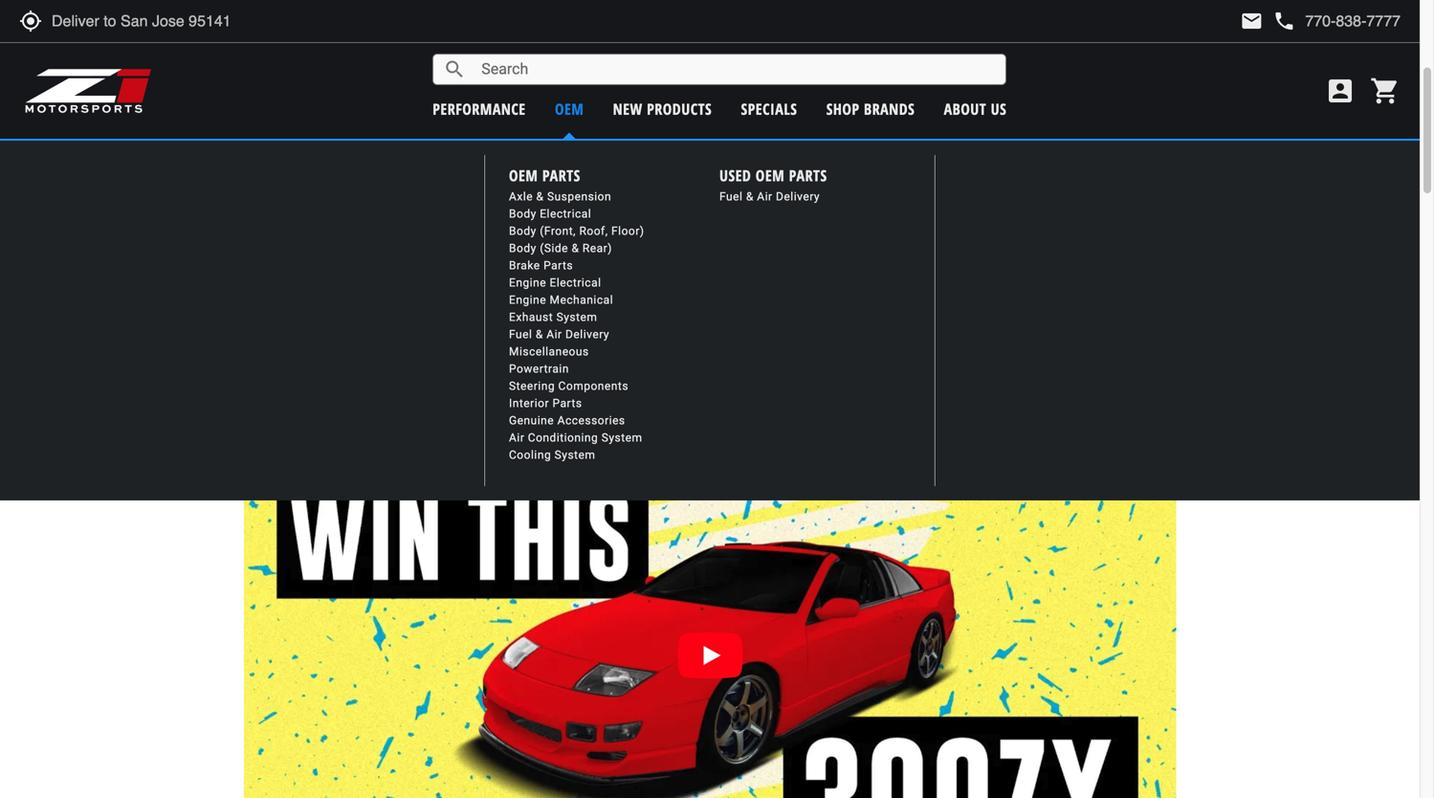 Task type: describe. For each thing, give the bounding box(es) containing it.
the
[[671, 329, 708, 368]]

us
[[991, 99, 1007, 119]]

cooling
[[509, 448, 551, 462]]

shopping:
[[679, 149, 750, 168]]

suspension
[[547, 190, 612, 203]]

1 body from the top
[[509, 207, 537, 221]]

delivery inside oem parts axle & suspension body electrical body (front, roof, floor) body (side & rear) brake parts engine electrical engine mechanical exhaust system fuel & air delivery miscellaneous powertrain steering components interior parts genuine accessories air conditioning system cooling system
[[566, 328, 610, 341]]

shopping_cart
[[1371, 76, 1401, 106]]

miscellaneous link
[[509, 345, 589, 359]]

genuine
[[509, 414, 554, 427]]

engine electrical link
[[509, 276, 602, 290]]

(side
[[540, 242, 569, 255]]

interior parts link
[[509, 397, 582, 410]]

& inside used oem parts fuel & air delivery
[[746, 190, 754, 203]]

mechanical
[[550, 293, 614, 307]]

floor)
[[612, 225, 645, 238]]

body electrical link
[[509, 207, 592, 221]]

Search search field
[[466, 55, 1006, 84]]

about for about the giveaway
[[596, 329, 664, 368]]

oem parts link
[[509, 165, 581, 186]]

oem parts axle & suspension body electrical body (front, roof, floor) body (side & rear) brake parts engine electrical engine mechanical exhaust system fuel & air delivery miscellaneous powertrain steering components interior parts genuine accessories air conditioning system cooling system
[[509, 165, 645, 462]]

0 vertical spatial system
[[557, 311, 598, 324]]

mail phone
[[1241, 10, 1296, 33]]

1 horizontal spatial fuel & air delivery link
[[720, 190, 820, 203]]

products
[[647, 99, 712, 119]]

about for about us
[[944, 99, 987, 119]]

my_location
[[19, 10, 42, 33]]

about us
[[944, 99, 1007, 119]]

oem for oem parts axle & suspension body electrical body (front, roof, floor) body (side & rear) brake parts engine electrical engine mechanical exhaust system fuel & air delivery miscellaneous powertrain steering components interior parts genuine accessories air conditioning system cooling system
[[509, 165, 538, 186]]

interior
[[509, 397, 549, 410]]

oem for oem
[[555, 99, 584, 119]]

(front,
[[540, 225, 576, 238]]

mail
[[1241, 10, 1264, 33]]

exhaust
[[509, 311, 553, 324]]

steering
[[509, 380, 555, 393]]

steering components link
[[509, 380, 629, 393]]

currently shopping: y50
[[610, 149, 782, 168]]

conditioning
[[528, 431, 598, 445]]

mail link
[[1241, 10, 1264, 33]]

cooling system link
[[509, 448, 596, 462]]

axle & suspension link
[[509, 190, 612, 203]]

parts down body (side & rear) link
[[544, 259, 573, 272]]

genuine accessories link
[[509, 414, 626, 427]]

shop brands
[[827, 99, 915, 119]]

1 engine from the top
[[509, 276, 547, 290]]

new
[[613, 99, 643, 119]]

performance
[[433, 99, 526, 119]]

powertrain
[[509, 362, 569, 376]]

fuel inside oem parts axle & suspension body electrical body (front, roof, floor) body (side & rear) brake parts engine electrical engine mechanical exhaust system fuel & air delivery miscellaneous powertrain steering components interior parts genuine accessories air conditioning system cooling system
[[509, 328, 533, 341]]

axle
[[509, 190, 533, 203]]

delivery inside used oem parts fuel & air delivery
[[776, 190, 820, 203]]

air conditioning system link
[[509, 431, 643, 445]]

new products link
[[613, 99, 712, 119]]

z1 motorsports logo image
[[24, 67, 153, 115]]

about us link
[[944, 99, 1007, 119]]

used oem parts fuel & air delivery
[[720, 165, 827, 203]]



Task type: locate. For each thing, give the bounding box(es) containing it.
parts inside used oem parts fuel & air delivery
[[789, 165, 827, 186]]

1 vertical spatial body
[[509, 225, 537, 238]]

brands
[[864, 99, 915, 119]]

specials
[[741, 99, 798, 119]]

phone link
[[1273, 10, 1401, 33]]

0 horizontal spatial about
[[596, 329, 664, 368]]

engine down brake
[[509, 276, 547, 290]]

system down mechanical
[[557, 311, 598, 324]]

air up the cooling
[[509, 431, 525, 445]]

shop
[[827, 99, 860, 119]]

2 horizontal spatial air
[[757, 190, 773, 203]]

1 vertical spatial delivery
[[566, 328, 610, 341]]

0 horizontal spatial delivery
[[566, 328, 610, 341]]

body (side & rear) link
[[509, 242, 612, 255]]

parts
[[543, 165, 581, 186], [789, 165, 827, 186], [544, 259, 573, 272], [553, 397, 582, 410]]

oem up axle
[[509, 165, 538, 186]]

delivery down used oem parts link at the right
[[776, 190, 820, 203]]

0 vertical spatial engine
[[509, 276, 547, 290]]

& down body (front, roof, floor) link
[[572, 242, 579, 255]]

parts up genuine accessories link
[[553, 397, 582, 410]]

1 vertical spatial system
[[602, 431, 643, 445]]

account_box link
[[1321, 76, 1361, 106]]

parts right y50
[[789, 165, 827, 186]]

0 horizontal spatial oem
[[509, 165, 538, 186]]

about left us
[[944, 99, 987, 119]]

& down used
[[746, 190, 754, 203]]

exhaust system link
[[509, 311, 598, 324]]

fuel down used
[[720, 190, 743, 203]]

oem inside oem parts axle & suspension body electrical body (front, roof, floor) body (side & rear) brake parts engine electrical engine mechanical exhaust system fuel & air delivery miscellaneous powertrain steering components interior parts genuine accessories air conditioning system cooling system
[[509, 165, 538, 186]]

miscellaneous
[[509, 345, 589, 359]]

about
[[944, 99, 987, 119], [596, 329, 664, 368]]

specials link
[[741, 99, 798, 119]]

rear)
[[583, 242, 612, 255]]

roof,
[[579, 225, 608, 238]]

&
[[536, 190, 544, 203], [746, 190, 754, 203], [572, 242, 579, 255], [536, 328, 543, 341]]

body
[[509, 207, 537, 221], [509, 225, 537, 238], [509, 242, 537, 255]]

1 horizontal spatial air
[[547, 328, 562, 341]]

0 vertical spatial delivery
[[776, 190, 820, 203]]

1 vertical spatial air
[[547, 328, 562, 341]]

2 vertical spatial air
[[509, 431, 525, 445]]

0 vertical spatial body
[[509, 207, 537, 221]]

parts up axle & suspension link
[[543, 165, 581, 186]]

1 vertical spatial fuel
[[509, 328, 533, 341]]

powertrain link
[[509, 362, 569, 376]]

0 horizontal spatial fuel
[[509, 328, 533, 341]]

air inside used oem parts fuel & air delivery
[[757, 190, 773, 203]]

electrical
[[540, 207, 592, 221], [550, 276, 602, 290]]

0 vertical spatial fuel & air delivery link
[[720, 190, 820, 203]]

fuel & air delivery link down used oem parts link at the right
[[720, 190, 820, 203]]

oem left new
[[555, 99, 584, 119]]

body up brake
[[509, 242, 537, 255]]

0 vertical spatial about
[[944, 99, 987, 119]]

& down the exhaust
[[536, 328, 543, 341]]

used oem parts link
[[720, 165, 827, 186]]

2 vertical spatial system
[[555, 448, 596, 462]]

body (front, roof, floor) link
[[509, 225, 645, 238]]

accessories
[[558, 414, 626, 427]]

fuel inside used oem parts fuel & air delivery
[[720, 190, 743, 203]]

phone
[[1273, 10, 1296, 33]]

0 vertical spatial air
[[757, 190, 773, 203]]

body down axle
[[509, 207, 537, 221]]

engine up the exhaust
[[509, 293, 547, 307]]

brake parts link
[[509, 259, 573, 272]]

& right axle
[[536, 190, 544, 203]]

0 vertical spatial electrical
[[540, 207, 592, 221]]

oem inside used oem parts fuel & air delivery
[[756, 165, 785, 186]]

oem right used
[[756, 165, 785, 186]]

1 horizontal spatial oem
[[555, 99, 584, 119]]

engine mechanical link
[[509, 293, 614, 307]]

engine
[[509, 276, 547, 290], [509, 293, 547, 307]]

0 vertical spatial fuel
[[720, 190, 743, 203]]

system down accessories
[[602, 431, 643, 445]]

0 horizontal spatial air
[[509, 431, 525, 445]]

2 horizontal spatial oem
[[756, 165, 785, 186]]

1 vertical spatial engine
[[509, 293, 547, 307]]

0 horizontal spatial fuel & air delivery link
[[509, 328, 610, 341]]

about the giveaway
[[596, 329, 824, 368]]

air
[[757, 190, 773, 203], [547, 328, 562, 341], [509, 431, 525, 445]]

body down body electrical 'link'
[[509, 225, 537, 238]]

2 engine from the top
[[509, 293, 547, 307]]

1 vertical spatial fuel & air delivery link
[[509, 328, 610, 341]]

1 horizontal spatial about
[[944, 99, 987, 119]]

2 body from the top
[[509, 225, 537, 238]]

brake
[[509, 259, 540, 272]]

account_box
[[1326, 76, 1356, 106]]

1 vertical spatial about
[[596, 329, 664, 368]]

fuel
[[720, 190, 743, 203], [509, 328, 533, 341]]

2 vertical spatial body
[[509, 242, 537, 255]]

y50
[[754, 149, 782, 168]]

system down air conditioning system link
[[555, 448, 596, 462]]

about up the components
[[596, 329, 664, 368]]

1 horizontal spatial delivery
[[776, 190, 820, 203]]

delivery down mechanical
[[566, 328, 610, 341]]

oem link
[[555, 99, 584, 119]]

oem
[[555, 99, 584, 119], [509, 165, 538, 186], [756, 165, 785, 186]]

giveaway
[[715, 329, 824, 368]]

currently
[[610, 149, 675, 168]]

fuel & air delivery link
[[720, 190, 820, 203], [509, 328, 610, 341]]

fuel & air delivery link down exhaust system link
[[509, 328, 610, 341]]

system
[[557, 311, 598, 324], [602, 431, 643, 445], [555, 448, 596, 462]]

search
[[443, 58, 466, 81]]

air down exhaust system link
[[547, 328, 562, 341]]

delivery
[[776, 190, 820, 203], [566, 328, 610, 341]]

components
[[559, 380, 629, 393]]

shopping_cart link
[[1366, 76, 1401, 106]]

performance link
[[433, 99, 526, 119]]

used
[[720, 165, 752, 186]]

1 vertical spatial electrical
[[550, 276, 602, 290]]

new products
[[613, 99, 712, 119]]

electrical up mechanical
[[550, 276, 602, 290]]

fuel down the exhaust
[[509, 328, 533, 341]]

3 body from the top
[[509, 242, 537, 255]]

electrical down axle & suspension link
[[540, 207, 592, 221]]

shop brands link
[[827, 99, 915, 119]]

air down used oem parts link at the right
[[757, 190, 773, 203]]

1 horizontal spatial fuel
[[720, 190, 743, 203]]



Task type: vqa. For each thing, say whether or not it's contained in the screenshot.
I
no



